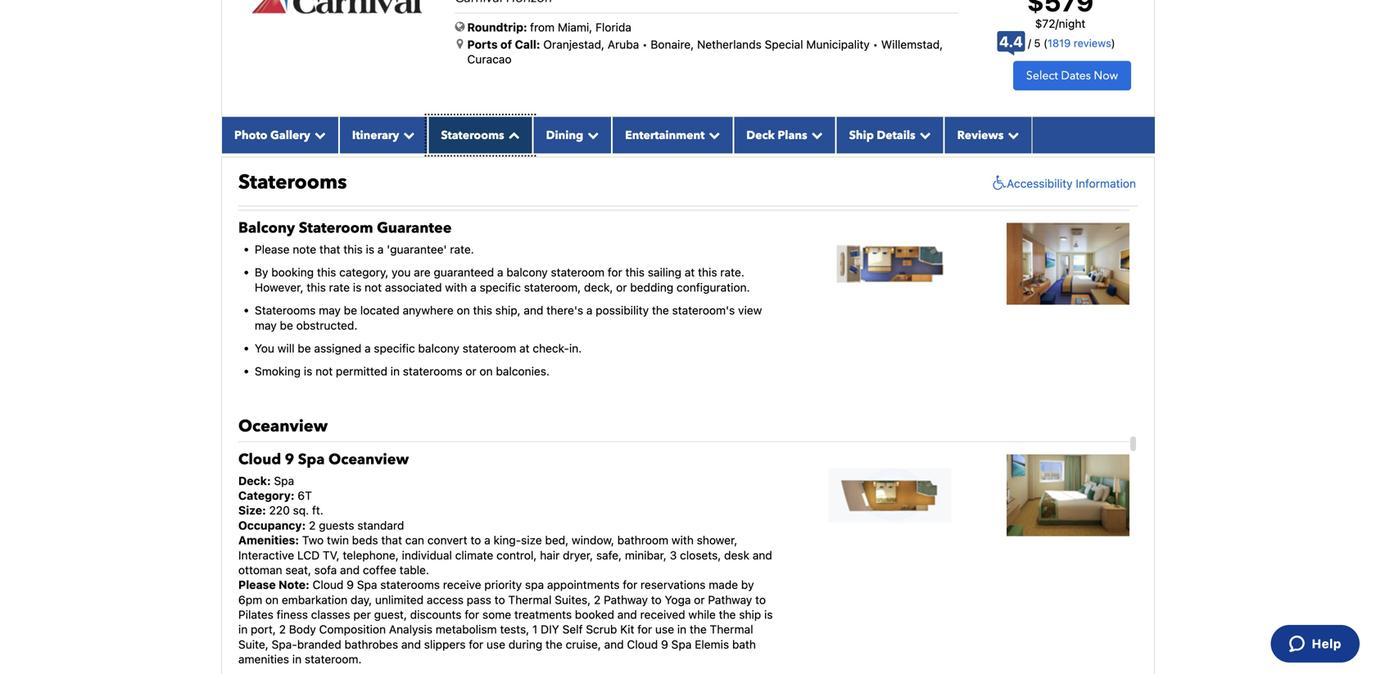 Task type: describe. For each thing, give the bounding box(es) containing it.
twin for upper
[[327, 94, 349, 108]]

1 vertical spatial 2
[[594, 594, 601, 607]]

photo
[[234, 128, 267, 143]]

category:
[[238, 489, 295, 503]]

this up rate
[[317, 266, 336, 279]]

diy
[[541, 624, 559, 637]]

coffee inside "two twin beds that convert to a king, some staterooms also have single sofabed or single sofabed and upper bunk to accommodate one or two more guests, window and balcony, bathroom with shower; interactive lcd tv, telephone, 110 ac current, individual climate control, hair dryer, safe, minibar, 3 closets, desk and ottoman seat, sitting area with sofa and coffee table. in staterooms with single sofabed and two upper bunks, beds cannot be converted to a king when the two upper bunks are in use. smoking is not permitted in staterooms or on balconies."
[[629, 139, 663, 152]]

located
[[360, 304, 400, 317]]

a right guaranteed
[[497, 266, 503, 279]]

guest,
[[374, 609, 407, 622]]

carnival cruise line image
[[251, 0, 426, 15]]

control, inside "two twin beds that convert to a king, some staterooms also have single sofabed or single sofabed and upper bunk to accommodate one or two more guests, window and balcony, bathroom with shower; interactive lcd tv, telephone, 110 ac current, individual climate control, hair dryer, safe, minibar, 3 closets, desk and ottoman seat, sitting area with sofa and coffee table. in staterooms with single sofabed and two upper bunks, beds cannot be converted to a king when the two upper bunks are in use. smoking is not permitted in staterooms or on balconies."
[[650, 124, 690, 137]]

on inside cloud 9 spa staterooms receive priority spa appointments for reservations made by 6pm on embarkation day, unlimited access pass to thermal suites, 2 pathway to yoga or pathway to pilates finess classes per guest, discounts for some treatments booked and received while the ship is in port, 2 body composition analysis metabolism tests, 1 diy self scrub kit for use in the thermal suite, spa-branded bathrobes and slippers for use during the cruise, and cloud 9 spa elemis bath amenities in stateroom.
[[265, 594, 279, 607]]

1 horizontal spatial single
[[647, 94, 678, 108]]

the inside "two twin beds that convert to a king, some staterooms also have single sofabed or single sofabed and upper bunk to accommodate one or two more guests, window and balcony, bathroom with shower; interactive lcd tv, telephone, 110 ac current, individual climate control, hair dryer, safe, minibar, 3 closets, desk and ottoman seat, sitting area with sofa and coffee table. in staterooms with single sofabed and two upper bunks, beds cannot be converted to a king when the two upper bunks are in use. smoking is not permitted in staterooms or on balconies."
[[295, 169, 312, 182]]

ft.
[[312, 504, 323, 518]]

110
[[471, 124, 489, 137]]

sq.
[[293, 504, 309, 518]]

reviews button
[[944, 117, 1032, 153]]

for left reservations
[[623, 579, 637, 592]]

a up category,
[[378, 243, 384, 256]]

be down rate
[[344, 304, 357, 317]]

ship details button
[[836, 117, 944, 153]]

with up bunks
[[388, 154, 410, 167]]

not inside "by booking this category, you are guaranteed a balcony stateroom for this sailing at this rate. however, this rate is not associated with a specific stateroom, deck, or bedding configuration."
[[365, 281, 382, 294]]

day,
[[351, 594, 372, 607]]

coffee inside two twin beds that can convert to a king-size bed, window, bathroom with shower, interactive lcd tv, telephone, individual climate control, hair dryer, safe, minibar, 3 closets, desk and ottoman seat, sofa and coffee table. please note:
[[363, 564, 396, 577]]

0 horizontal spatial use
[[487, 638, 505, 652]]

1 vertical spatial two
[[516, 154, 535, 167]]

chevron down image for dining
[[583, 129, 599, 141]]

6pm
[[238, 594, 262, 607]]

dryer, inside two twin beds that can convert to a king-size bed, window, bathroom with shower, interactive lcd tv, telephone, individual climate control, hair dryer, safe, minibar, 3 closets, desk and ottoman seat, sofa and coffee table. please note:
[[563, 549, 593, 563]]

stateroom inside "by booking this category, you are guaranteed a balcony stateroom for this sailing at this rate. however, this rate is not associated with a specific stateroom, deck, or bedding configuration."
[[551, 266, 605, 279]]

in down the received
[[677, 624, 687, 637]]

or inside "by booking this category, you are guaranteed a balcony stateroom for this sailing at this rate. however, this rate is not associated with a specific stateroom, deck, or bedding configuration."
[[616, 281, 627, 294]]

staterooms up guests,
[[532, 94, 592, 108]]

chevron down image for deck plans
[[807, 129, 823, 141]]

chevron down image for ship details
[[915, 129, 931, 141]]

1
[[532, 624, 538, 637]]

slippers
[[424, 638, 466, 652]]

interactive
[[308, 124, 364, 137]]

0 vertical spatial oceanview
[[238, 416, 328, 438]]

or down 'area'
[[543, 183, 554, 197]]

sofa inside "two twin beds that convert to a king, some staterooms also have single sofabed or single sofabed and upper bunk to accommodate one or two more guests, window and balcony, bathroom with shower; interactive lcd tv, telephone, 110 ac current, individual climate control, hair dryer, safe, minibar, 3 closets, desk and ottoman seat, sitting area with sofa and coffee table. in staterooms with single sofabed and two upper bunks, beds cannot be converted to a king when the two upper bunks are in use. smoking is not permitted in staterooms or on balconies."
[[581, 139, 603, 152]]

for up the metabolism
[[465, 609, 479, 622]]

0 horizontal spatial thermal
[[508, 594, 552, 607]]

is up category,
[[366, 243, 374, 256]]

2 vertical spatial two
[[315, 169, 335, 182]]

a right assigned
[[365, 342, 371, 355]]

climate inside "two twin beds that convert to a king, some staterooms also have single sofabed or single sofabed and upper bunk to accommodate one or two more guests, window and balcony, bathroom with shower; interactive lcd tv, telephone, 110 ac current, individual climate control, hair dryer, safe, minibar, 3 closets, desk and ottoman seat, sitting area with sofa and coffee table. in staterooms with single sofabed and two upper bunks, beds cannot be converted to a king when the two upper bunks are in use. smoking is not permitted in staterooms or on balconies."
[[608, 124, 647, 137]]

sailing
[[648, 266, 682, 279]]

or down the willemstad, curacao
[[728, 94, 738, 108]]

and inside the staterooms may be located anywhere on this ship, and there's a possibility the stateroom's view may be obstructed.
[[524, 304, 543, 317]]

oranjestad,
[[543, 38, 605, 51]]

municipality
[[806, 38, 870, 51]]

and up by
[[753, 549, 772, 563]]

1 vertical spatial permitted
[[336, 365, 387, 379]]

staterooms for staterooms may be located anywhere on this ship, and there's a possibility the stateroom's view may be obstructed.
[[255, 304, 316, 317]]

there's
[[547, 304, 583, 317]]

size:
[[238, 504, 266, 518]]

cabin image for spa deck on carnival horizon image
[[1007, 455, 1130, 537]]

received
[[640, 609, 685, 622]]

in down spa-
[[292, 653, 302, 667]]

table. inside two twin beds that can convert to a king-size bed, window, bathroom with shower, interactive lcd tv, telephone, individual climate control, hair dryer, safe, minibar, 3 closets, desk and ottoman seat, sofa and coffee table. please note:
[[400, 564, 429, 577]]

0 vertical spatial please
[[255, 243, 290, 256]]

two for and
[[302, 94, 324, 108]]

2 vertical spatial not
[[315, 365, 333, 379]]

9 for oceanview
[[285, 450, 294, 470]]

0 horizontal spatial 2
[[279, 624, 286, 637]]

220
[[269, 504, 290, 518]]

at inside "by booking this category, you are guaranteed a balcony stateroom for this sailing at this rate. however, this rate is not associated with a specific stateroom, deck, or bedding configuration."
[[685, 266, 695, 279]]

rate. inside "by booking this category, you are guaranteed a balcony stateroom for this sailing at this rate. however, this rate is not associated with a specific stateroom, deck, or bedding configuration."
[[720, 266, 744, 279]]

bunk
[[341, 109, 367, 122]]

staterooms button
[[428, 117, 533, 153]]

telephone, inside two twin beds that can convert to a king-size bed, window, bathroom with shower, interactive lcd tv, telephone, individual climate control, hair dryer, safe, minibar, 3 closets, desk and ottoman seat, sofa and coffee table. please note:
[[343, 549, 399, 563]]

tv, inside two twin beds that can convert to a king-size bed, window, bathroom with shower, interactive lcd tv, telephone, individual climate control, hair dryer, safe, minibar, 3 closets, desk and ottoman seat, sofa and coffee table. please note:
[[323, 549, 340, 563]]

1 horizontal spatial may
[[319, 304, 341, 317]]

note:
[[279, 579, 309, 592]]

one
[[463, 109, 482, 122]]

and down window
[[606, 139, 626, 152]]

/ for 4.4
[[1028, 37, 1031, 49]]

the left ship
[[719, 609, 736, 622]]

standard
[[357, 519, 404, 533]]

that for convert
[[381, 94, 402, 108]]

map marker image
[[457, 38, 463, 50]]

0 horizontal spatial smoking
[[255, 365, 301, 379]]

dining
[[546, 128, 583, 143]]

please inside two twin beds that can convert to a king-size bed, window, bathroom with shower, interactive lcd tv, telephone, individual climate control, hair dryer, safe, minibar, 3 closets, desk and ottoman seat, sofa and coffee table. please note:
[[238, 579, 276, 592]]

and down analysis
[[401, 638, 421, 652]]

this up the 'bedding'
[[625, 266, 645, 279]]

balconies. inside "two twin beds that convert to a king, some staterooms also have single sofabed or single sofabed and upper bunk to accommodate one or two more guests, window and balcony, bathroom with shower; interactive lcd tv, telephone, 110 ac current, individual climate control, hair dryer, safe, minibar, 3 closets, desk and ottoman seat, sitting area with sofa and coffee table. in staterooms with single sofabed and two upper bunks, beds cannot be converted to a king when the two upper bunks are in use. smoking is not permitted in staterooms or on balconies."
[[573, 183, 627, 197]]

staterooms down 'sitting'
[[480, 183, 540, 197]]

sitting
[[494, 139, 526, 152]]

or inside cloud 9 spa staterooms receive priority spa appointments for reservations made by 6pm on embarkation day, unlimited access pass to thermal suites, 2 pathway to yoga or pathway to pilates finess classes per guest, discounts for some treatments booked and received while the ship is in port, 2 body composition analysis metabolism tests, 1 diy self scrub kit for use in the thermal suite, spa-branded bathrobes and slippers for use during the cruise, and cloud 9 spa elemis bath amenities in stateroom.
[[694, 594, 705, 607]]

closets, inside two twin beds that can convert to a king-size bed, window, bathroom with shower, interactive lcd tv, telephone, individual climate control, hair dryer, safe, minibar, 3 closets, desk and ottoman seat, sofa and coffee table. please note:
[[680, 549, 721, 563]]

seat, inside "two twin beds that convert to a king, some staterooms also have single sofabed or single sofabed and upper bunk to accommodate one or two more guests, window and balcony, bathroom with shower; interactive lcd tv, telephone, 110 ac current, individual climate control, hair dryer, safe, minibar, 3 closets, desk and ottoman seat, sitting area with sofa and coffee table. in staterooms with single sofabed and two upper bunks, beds cannot be converted to a king when the two upper bunks are in use. smoking is not permitted in staterooms or on balconies."
[[465, 139, 490, 152]]

hair inside "two twin beds that convert to a king, some staterooms also have single sofabed or single sofabed and upper bunk to accommodate one or two more guests, window and balcony, bathroom with shower; interactive lcd tv, telephone, 110 ac current, individual climate control, hair dryer, safe, minibar, 3 closets, desk and ottoman seat, sitting area with sofa and coffee table. in staterooms with single sofabed and two upper bunks, beds cannot be converted to a king when the two upper bunks are in use. smoking is not permitted in staterooms or on balconies."
[[693, 124, 713, 137]]

rate
[[329, 281, 350, 294]]

(
[[1044, 37, 1048, 49]]

2 horizontal spatial cloud
[[627, 638, 658, 652]]

to up itinerary
[[370, 109, 381, 122]]

in down staterooms dropdown button
[[468, 183, 477, 197]]

entertainment button
[[612, 117, 733, 153]]

with inside "by booking this category, you are guaranteed a balcony stateroom for this sailing at this rate. however, this rate is not associated with a specific stateroom, deck, or bedding configuration."
[[445, 281, 467, 294]]

tv, inside "two twin beds that convert to a king, some staterooms also have single sofabed or single sofabed and upper bunk to accommodate one or two more guests, window and balcony, bathroom with shower; interactive lcd tv, telephone, 110 ac current, individual climate control, hair dryer, safe, minibar, 3 closets, desk and ottoman seat, sitting area with sofa and coffee table. in staterooms with single sofabed and two upper bunks, beds cannot be converted to a king when the two upper bunks are in use. smoking is not permitted in staterooms or on balconies."
[[392, 124, 409, 137]]

2 horizontal spatial 9
[[661, 638, 668, 652]]

1819 reviews link
[[1048, 37, 1111, 49]]

and up shower;
[[284, 109, 304, 122]]

and down scrub
[[604, 638, 624, 652]]

this up configuration.
[[698, 266, 717, 279]]

to inside two twin beds that can convert to a king-size bed, window, bathroom with shower, interactive lcd tv, telephone, individual climate control, hair dryer, safe, minibar, 3 closets, desk and ottoman seat, sofa and coffee table. please note:
[[471, 534, 481, 548]]

guests,
[[552, 109, 591, 122]]

0 horizontal spatial balconies.
[[496, 365, 550, 379]]

receive
[[443, 579, 481, 592]]

for right kit
[[638, 624, 652, 637]]

and down the have
[[637, 109, 657, 122]]

pilates
[[238, 609, 273, 622]]

deck:
[[238, 475, 271, 488]]

bed,
[[545, 534, 569, 548]]

check-
[[533, 342, 569, 355]]

convert inside two twin beds that can convert to a king-size bed, window, bathroom with shower, interactive lcd tv, telephone, individual climate control, hair dryer, safe, minibar, 3 closets, desk and ottoman seat, sofa and coffee table. please note:
[[427, 534, 467, 548]]

you
[[255, 342, 274, 355]]

or down king,
[[485, 109, 496, 122]]

on down the staterooms may be located anywhere on this ship, and there's a possibility the stateroom's view may be obstructed.
[[480, 365, 493, 379]]

desk inside two twin beds that can convert to a king-size bed, window, bathroom with shower, interactive lcd tv, telephone, individual climate control, hair dryer, safe, minibar, 3 closets, desk and ottoman seat, sofa and coffee table. please note:
[[724, 549, 750, 563]]

individual inside two twin beds that can convert to a king-size bed, window, bathroom with shower, interactive lcd tv, telephone, individual climate control, hair dryer, safe, minibar, 3 closets, desk and ottoman seat, sofa and coffee table. please note:
[[402, 549, 452, 563]]

and down 'sitting'
[[493, 154, 513, 167]]

1 vertical spatial beds
[[611, 154, 637, 167]]

1 horizontal spatial use
[[655, 624, 674, 637]]

for down the metabolism
[[469, 638, 483, 652]]

4.4 / 5 ( 1819 reviews )
[[999, 33, 1115, 50]]

ottoman inside "two twin beds that convert to a king, some staterooms also have single sofabed or single sofabed and upper bunk to accommodate one or two more guests, window and balcony, bathroom with shower; interactive lcd tv, telephone, 110 ac current, individual climate control, hair dryer, safe, minibar, 3 closets, desk and ottoman seat, sitting area with sofa and coffee table. in staterooms with single sofabed and two upper bunks, beds cannot be converted to a king when the two upper bunks are in use. smoking is not permitted in staterooms or on balconies."
[[418, 139, 461, 152]]

balcony inside "by booking this category, you are guaranteed a balcony stateroom for this sailing at this rate. however, this rate is not associated with a specific stateroom, deck, or bedding configuration."
[[506, 266, 548, 279]]

reviews
[[1074, 37, 1111, 49]]

discounts
[[410, 609, 462, 622]]

in.
[[569, 342, 582, 355]]

scrub
[[586, 624, 617, 637]]

this down balcony stateroom guarantee
[[343, 243, 363, 256]]

view
[[738, 304, 762, 317]]

some inside cloud 9 spa staterooms receive priority spa appointments for reservations made by 6pm on embarkation day, unlimited access pass to thermal suites, 2 pathway to yoga or pathway to pilates finess classes per guest, discounts for some treatments booked and received while the ship is in port, 2 body composition analysis metabolism tests, 1 diy self scrub kit for use in the thermal suite, spa-branded bathrobes and slippers for use during the cruise, and cloud 9 spa elemis bath amenities in stateroom.
[[482, 609, 511, 622]]

roundtrip: from miami, florida
[[467, 21, 632, 34]]

1 horizontal spatial sofabed
[[447, 154, 490, 167]]

be right 'will'
[[298, 342, 311, 355]]

hair inside two twin beds that can convert to a king-size bed, window, bathroom with shower, interactive lcd tv, telephone, individual climate control, hair dryer, safe, minibar, 3 closets, desk and ottoman seat, sofa and coffee table. please note:
[[540, 549, 560, 563]]

chevron down image for itinerary
[[399, 129, 415, 141]]

with right 'area'
[[555, 139, 578, 152]]

the down the diy
[[546, 638, 563, 652]]

ship
[[849, 128, 874, 143]]

the down while
[[690, 624, 707, 637]]

and up bunks
[[395, 139, 414, 152]]

1 vertical spatial specific
[[374, 342, 415, 355]]

stateroom's
[[672, 304, 735, 317]]

0 horizontal spatial rate.
[[450, 243, 474, 256]]

cloud 9 spa staterooms receive priority spa appointments for reservations made by 6pm on embarkation day, unlimited access pass to thermal suites, 2 pathway to yoga or pathway to pilates finess classes per guest, discounts for some treatments booked and received while the ship is in port, 2 body composition analysis metabolism tests, 1 diy self scrub kit for use in the thermal suite, spa-branded bathrobes and slippers for use during the cruise, and cloud 9 spa elemis bath amenities in stateroom.
[[238, 579, 773, 667]]

1 vertical spatial at
[[519, 342, 530, 355]]

this inside the staterooms may be located anywhere on this ship, and there's a possibility the stateroom's view may be obstructed.
[[473, 304, 492, 317]]

staterooms may be located anywhere on this ship, and there's a possibility the stateroom's view may be obstructed.
[[255, 304, 762, 332]]

netherlands
[[697, 38, 762, 51]]

access
[[427, 594, 464, 607]]

a down guaranteed
[[470, 281, 477, 294]]

spa left elemis
[[671, 638, 692, 652]]

this left rate
[[307, 281, 326, 294]]

from
[[530, 21, 555, 34]]

table. inside "two twin beds that convert to a king, some staterooms also have single sofabed or single sofabed and upper bunk to accommodate one or two more guests, window and balcony, bathroom with shower; interactive lcd tv, telephone, 110 ac current, individual climate control, hair dryer, safe, minibar, 3 closets, desk and ottoman seat, sitting area with sofa and coffee table. in staterooms with single sofabed and two upper bunks, beds cannot be converted to a king when the two upper bunks are in use. smoking is not permitted in staterooms or on balconies."
[[666, 139, 696, 152]]

reservations
[[641, 579, 706, 592]]

1 • from the left
[[642, 38, 648, 51]]

individual inside "two twin beds that convert to a king, some staterooms also have single sofabed or single sofabed and upper bunk to accommodate one or two more guests, window and balcony, bathroom with shower; interactive lcd tv, telephone, 110 ac current, individual climate control, hair dryer, safe, minibar, 3 closets, desk and ottoman seat, sitting area with sofa and coffee table. in staterooms with single sofabed and two upper bunks, beds cannot be converted to a king when the two upper bunks are in use. smoking is not permitted in staterooms or on balconies."
[[555, 124, 605, 137]]

safe, inside two twin beds that can convert to a king-size bed, window, bathroom with shower, interactive lcd tv, telephone, individual climate control, hair dryer, safe, minibar, 3 closets, desk and ottoman seat, sofa and coffee table. please note:
[[596, 549, 622, 563]]

is down obstructed.
[[304, 365, 312, 379]]

0 vertical spatial two
[[499, 109, 519, 122]]

and up kit
[[617, 609, 637, 622]]

staterooms down itinerary
[[325, 154, 385, 167]]

composition
[[319, 624, 386, 637]]

1 vertical spatial staterooms
[[238, 169, 347, 196]]

is inside cloud 9 spa staterooms receive priority spa appointments for reservations made by 6pm on embarkation day, unlimited access pass to thermal suites, 2 pathway to yoga or pathway to pilates finess classes per guest, discounts for some treatments booked and received while the ship is in port, 2 body composition analysis metabolism tests, 1 diy self scrub kit for use in the thermal suite, spa-branded bathrobes and slippers for use during the cruise, and cloud 9 spa elemis bath amenities in stateroom.
[[764, 609, 773, 622]]

staterooms inside cloud 9 spa staterooms receive priority spa appointments for reservations made by 6pm on embarkation day, unlimited access pass to thermal suites, 2 pathway to yoga or pathway to pilates finess classes per guest, discounts for some treatments booked and received while the ship is in port, 2 body composition analysis metabolism tests, 1 diy self scrub kit for use in the thermal suite, spa-branded bathrobes and slippers for use during the cruise, and cloud 9 spa elemis bath amenities in stateroom.
[[380, 579, 440, 592]]

9 for staterooms
[[347, 579, 354, 592]]

by
[[255, 266, 268, 279]]

category,
[[339, 266, 389, 279]]

in left use.
[[427, 169, 436, 182]]

0 horizontal spatial single
[[413, 154, 444, 167]]

ship details
[[849, 128, 915, 143]]

$72 / night
[[1035, 17, 1086, 30]]

spa up the day,
[[357, 579, 377, 592]]

0 vertical spatial sofabed
[[682, 94, 724, 108]]

or down you will be assigned a specific balcony stateroom at check-in.
[[466, 365, 476, 379]]

note
[[293, 243, 316, 256]]

you will be assigned a specific balcony stateroom at check-in.
[[255, 342, 582, 355]]

suite,
[[238, 638, 269, 652]]

king,
[[471, 94, 497, 108]]

smoking is not permitted in staterooms or on balconies.
[[255, 365, 550, 379]]

spa
[[525, 579, 544, 592]]

two twin beds that can convert to a king-size bed, window, bathroom with shower, interactive lcd tv, telephone, individual climate control, hair dryer, safe, minibar, 3 closets, desk and ottoman seat, sofa and coffee table. please note:
[[238, 534, 772, 592]]

details
[[877, 128, 915, 143]]

2 • from the left
[[873, 38, 878, 51]]

bathroom inside two twin beds that can convert to a king-size bed, window, bathroom with shower, interactive lcd tv, telephone, individual climate control, hair dryer, safe, minibar, 3 closets, desk and ottoman seat, sofa and coffee table. please note:
[[617, 534, 668, 548]]

in
[[313, 154, 322, 167]]

ship,
[[495, 304, 521, 317]]

4.4
[[999, 33, 1023, 50]]

select          dates now
[[1026, 68, 1118, 83]]

cruise,
[[566, 638, 601, 652]]

in down you will be assigned a specific balcony stateroom at check-in.
[[391, 365, 400, 379]]

staterooms for staterooms dropdown button
[[441, 128, 504, 143]]

beds for accommodate
[[352, 94, 378, 108]]

have
[[619, 94, 644, 108]]

dates
[[1061, 68, 1091, 83]]

closets, inside "two twin beds that convert to a king, some staterooms also have single sofabed or single sofabed and upper bunk to accommodate one or two more guests, window and balcony, bathroom with shower; interactive lcd tv, telephone, 110 ac current, individual climate control, hair dryer, safe, minibar, 3 closets, desk and ottoman seat, sitting area with sofa and coffee table. in staterooms with single sofabed and two upper bunks, beds cannot be converted to a king when the two upper bunks are in use. smoking is not permitted in staterooms or on balconies."
[[322, 139, 363, 152]]

stateroom,
[[524, 281, 581, 294]]

made
[[709, 579, 738, 592]]

balcony
[[238, 218, 295, 238]]

1 vertical spatial that
[[319, 243, 340, 256]]

by
[[741, 579, 754, 592]]

ottoman inside two twin beds that can convert to a king-size bed, window, bathroom with shower, interactive lcd tv, telephone, individual climate control, hair dryer, safe, minibar, 3 closets, desk and ottoman seat, sofa and coffee table. please note:
[[238, 564, 282, 577]]

in up suite,
[[238, 624, 248, 637]]

two twin beds that convert to a king, some staterooms also have single sofabed or single sofabed and upper bunk to accommodate one or two more guests, window and balcony, bathroom with shower; interactive lcd tv, telephone, 110 ac current, individual climate control, hair dryer, safe, minibar, 3 closets, desk and ottoman seat, sitting area with sofa and coffee table. in staterooms with single sofabed and two upper bunks, beds cannot be converted to a king when the two upper bunks are in use. smoking is not permitted in staterooms or on balconies.
[[238, 94, 773, 197]]

beds for control,
[[352, 534, 378, 548]]

and up the day,
[[340, 564, 360, 577]]

a down deck plans
[[766, 154, 772, 167]]

2 inside the category: 6t size: 220 sq. ft. occupancy: 2 guests standard amenities:
[[309, 519, 316, 533]]

wheelchair image
[[989, 175, 1007, 192]]

3 inside two twin beds that can convert to a king-size bed, window, bathroom with shower, interactive lcd tv, telephone, individual climate control, hair dryer, safe, minibar, 3 closets, desk and ottoman seat, sofa and coffee table. please note:
[[670, 549, 677, 563]]



Task type: locate. For each thing, give the bounding box(es) containing it.
chevron down image
[[310, 129, 326, 141], [399, 129, 415, 141], [583, 129, 599, 141], [705, 129, 720, 141], [807, 129, 823, 141], [915, 129, 931, 141]]

0 horizontal spatial climate
[[455, 549, 493, 563]]

to down priority
[[495, 594, 505, 607]]

twin inside "two twin beds that convert to a king, some staterooms also have single sofabed or single sofabed and upper bunk to accommodate one or two more guests, window and balcony, bathroom with shower; interactive lcd tv, telephone, 110 ac current, individual climate control, hair dryer, safe, minibar, 3 closets, desk and ottoman seat, sitting area with sofa and coffee table. in staterooms with single sofabed and two upper bunks, beds cannot be converted to a king when the two upper bunks are in use. smoking is not permitted in staterooms or on balconies."
[[327, 94, 349, 108]]

to left king,
[[448, 94, 459, 108]]

1 horizontal spatial table.
[[666, 139, 696, 152]]

thermal down spa
[[508, 594, 552, 607]]

1 horizontal spatial rate.
[[720, 266, 744, 279]]

1 vertical spatial tv,
[[323, 549, 340, 563]]

use down tests,
[[487, 638, 505, 652]]

is down category,
[[353, 281, 362, 294]]

sofa
[[581, 139, 603, 152], [314, 564, 337, 577]]

entertainment
[[625, 128, 705, 143]]

seat,
[[465, 139, 490, 152], [285, 564, 311, 577]]

0 vertical spatial hair
[[693, 124, 713, 137]]

single up use.
[[413, 154, 444, 167]]

with left shower;
[[238, 124, 261, 137]]

1 horizontal spatial climate
[[608, 124, 647, 137]]

for up deck,
[[608, 266, 622, 279]]

branded
[[297, 638, 341, 652]]

0 horizontal spatial sofabed
[[238, 109, 281, 122]]

select
[[1026, 68, 1058, 83]]

3 inside "two twin beds that convert to a king, some staterooms also have single sofabed or single sofabed and upper bunk to accommodate one or two more guests, window and balcony, bathroom with shower; interactive lcd tv, telephone, 110 ac current, individual climate control, hair dryer, safe, minibar, 3 closets, desk and ottoman seat, sitting area with sofa and coffee table. in staterooms with single sofabed and two upper bunks, beds cannot be converted to a king when the two upper bunks are in use. smoking is not permitted in staterooms or on balconies."
[[312, 139, 319, 152]]

to left the king- at the left bottom of page
[[471, 534, 481, 548]]

3 chevron down image from the left
[[583, 129, 599, 141]]

1 vertical spatial upper
[[539, 154, 570, 167]]

reviews
[[957, 128, 1004, 143]]

staterooms up unlimited
[[380, 579, 440, 592]]

1 horizontal spatial desk
[[724, 549, 750, 563]]

chevron down image for entertainment
[[705, 129, 720, 141]]

0 horizontal spatial balcony
[[418, 342, 459, 355]]

bathroom inside "two twin beds that convert to a king, some staterooms also have single sofabed or single sofabed and upper bunk to accommodate one or two more guests, window and balcony, bathroom with shower; interactive lcd tv, telephone, 110 ac current, individual climate control, hair dryer, safe, minibar, 3 closets, desk and ottoman seat, sitting area with sofa and coffee table. in staterooms with single sofabed and two upper bunks, beds cannot be converted to a king when the two upper bunks are in use. smoking is not permitted in staterooms or on balconies."
[[707, 109, 758, 122]]

rate. up guaranteed
[[450, 243, 474, 256]]

6 chevron down image from the left
[[915, 129, 931, 141]]

appointments
[[547, 579, 620, 592]]

sofabed up the balcony,
[[682, 94, 724, 108]]

0 vertical spatial 9
[[285, 450, 294, 470]]

smoking down 'will'
[[255, 365, 301, 379]]

chevron down image inside itinerary 'dropdown button'
[[399, 129, 415, 141]]

climate down window
[[608, 124, 647, 137]]

0 vertical spatial dryer,
[[716, 124, 746, 137]]

minibar, up reservations
[[625, 549, 667, 563]]

cloud up deck:
[[238, 450, 281, 470]]

1 two from the top
[[302, 94, 324, 108]]

yoga
[[665, 594, 691, 607]]

not down bunks
[[393, 183, 410, 197]]

desk up bunks
[[366, 139, 392, 152]]

1 horizontal spatial 2
[[309, 519, 316, 533]]

not inside "two twin beds that convert to a king, some staterooms also have single sofabed or single sofabed and upper bunk to accommodate one or two more guests, window and balcony, bathroom with shower; interactive lcd tv, telephone, 110 ac current, individual climate control, hair dryer, safe, minibar, 3 closets, desk and ottoman seat, sitting area with sofa and coffee table. in staterooms with single sofabed and two upper bunks, beds cannot be converted to a king when the two upper bunks are in use. smoking is not permitted in staterooms or on balconies."
[[393, 183, 410, 197]]

ac
[[492, 124, 507, 137]]

at right sailing in the left of the page
[[685, 266, 695, 279]]

sofabed up use.
[[447, 154, 490, 167]]

beds up the bunk
[[352, 94, 378, 108]]

chevron down image inside ship details dropdown button
[[915, 129, 931, 141]]

spa-
[[272, 638, 297, 652]]

1 vertical spatial seat,
[[285, 564, 311, 577]]

guests
[[319, 519, 354, 533]]

cloud for oceanview
[[238, 450, 281, 470]]

staterooms inside dropdown button
[[441, 128, 504, 143]]

1 vertical spatial lcd
[[297, 549, 320, 563]]

lcd down the bunk
[[367, 124, 389, 137]]

4 chevron down image from the left
[[705, 129, 720, 141]]

1 vertical spatial 3
[[670, 549, 677, 563]]

9 up the category:
[[285, 450, 294, 470]]

on inside "two twin beds that convert to a king, some staterooms also have single sofabed or single sofabed and upper bunk to accommodate one or two more guests, window and balcony, bathroom with shower; interactive lcd tv, telephone, 110 ac current, individual climate control, hair dryer, safe, minibar, 3 closets, desk and ottoman seat, sitting area with sofa and coffee table. in staterooms with single sofabed and two upper bunks, beds cannot be converted to a king when the two upper bunks are in use. smoking is not permitted in staterooms or on balconies."
[[557, 183, 570, 197]]

can
[[405, 534, 424, 548]]

staterooms down in at the top left of the page
[[238, 169, 347, 196]]

coffee
[[629, 139, 663, 152], [363, 564, 396, 577]]

0 horizontal spatial seat,
[[285, 564, 311, 577]]

2 horizontal spatial single
[[742, 94, 773, 108]]

twin for telephone,
[[327, 534, 349, 548]]

are inside "two twin beds that convert to a king, some staterooms also have single sofabed or single sofabed and upper bunk to accommodate one or two more guests, window and balcony, bathroom with shower; interactive lcd tv, telephone, 110 ac current, individual climate control, hair dryer, safe, minibar, 3 closets, desk and ottoman seat, sitting area with sofa and coffee table. in staterooms with single sofabed and two upper bunks, beds cannot be converted to a king when the two upper bunks are in use. smoking is not permitted in staterooms or on balconies."
[[407, 169, 423, 182]]

1 horizontal spatial seat,
[[465, 139, 490, 152]]

0 vertical spatial thermal
[[508, 594, 552, 607]]

oceanview up standard
[[328, 450, 409, 470]]

sofa inside two twin beds that can convert to a king-size bed, window, bathroom with shower, interactive lcd tv, telephone, individual climate control, hair dryer, safe, minibar, 3 closets, desk and ottoman seat, sofa and coffee table. please note:
[[314, 564, 337, 577]]

that for can
[[381, 534, 402, 548]]

deck plans
[[746, 128, 807, 143]]

2 horizontal spatial sofabed
[[682, 94, 724, 108]]

1 vertical spatial cloud
[[313, 579, 344, 592]]

table. down can
[[400, 564, 429, 577]]

embarkation
[[282, 594, 347, 607]]

assigned
[[314, 342, 361, 355]]

2 vertical spatial beds
[[352, 534, 378, 548]]

0 vertical spatial coffee
[[629, 139, 663, 152]]

1 vertical spatial 9
[[347, 579, 354, 592]]

1 horizontal spatial ottoman
[[418, 139, 461, 152]]

a
[[462, 94, 468, 108], [766, 154, 772, 167], [378, 243, 384, 256], [497, 266, 503, 279], [470, 281, 477, 294], [586, 304, 593, 317], [365, 342, 371, 355], [484, 534, 490, 548]]

dryer, inside "two twin beds that convert to a king, some staterooms also have single sofabed or single sofabed and upper bunk to accommodate one or two more guests, window and balcony, bathroom with shower; interactive lcd tv, telephone, 110 ac current, individual climate control, hair dryer, safe, minibar, 3 closets, desk and ottoman seat, sitting area with sofa and coffee table. in staterooms with single sofabed and two upper bunks, beds cannot be converted to a king when the two upper bunks are in use. smoking is not permitted in staterooms or on balconies."
[[716, 124, 746, 137]]

2 vertical spatial upper
[[338, 169, 369, 182]]

staterooms main content
[[213, 0, 1163, 675]]

0 vertical spatial balconies.
[[573, 183, 627, 197]]

cloud
[[238, 450, 281, 470], [313, 579, 344, 592], [627, 638, 658, 652]]

safe, inside "two twin beds that convert to a king, some staterooms also have single sofabed or single sofabed and upper bunk to accommodate one or two more guests, window and balcony, bathroom with shower; interactive lcd tv, telephone, 110 ac current, individual climate control, hair dryer, safe, minibar, 3 closets, desk and ottoman seat, sitting area with sofa and coffee table. in staterooms with single sofabed and two upper bunks, beds cannot be converted to a king when the two upper bunks are in use. smoking is not permitted in staterooms or on balconies."
[[238, 139, 264, 152]]

chevron down image for photo gallery
[[310, 129, 326, 141]]

two
[[499, 109, 519, 122], [516, 154, 535, 167], [315, 169, 335, 182]]

the
[[295, 169, 312, 182], [652, 304, 669, 317], [719, 609, 736, 622], [690, 624, 707, 637], [546, 638, 563, 652]]

1 vertical spatial thermal
[[710, 624, 753, 637]]

miami,
[[558, 21, 592, 34]]

is down bunks
[[381, 183, 389, 197]]

globe image
[[455, 21, 465, 32]]

two up interactive
[[302, 94, 324, 108]]

telephone,
[[412, 124, 468, 137], [343, 549, 399, 563]]

interactive
[[238, 549, 294, 563]]

accommodate
[[384, 109, 460, 122]]

2 vertical spatial cloud
[[627, 638, 658, 652]]

treatments
[[514, 609, 572, 622]]

1 vertical spatial /
[[1028, 37, 1031, 49]]

0 vertical spatial upper
[[307, 109, 338, 122]]

1 horizontal spatial telephone,
[[412, 124, 468, 137]]

1 pathway from the left
[[604, 594, 648, 607]]

1 horizontal spatial thermal
[[710, 624, 753, 637]]

to up the received
[[651, 594, 662, 607]]

balcony,
[[660, 109, 703, 122]]

by booking this category, you are guaranteed a balcony stateroom for this sailing at this rate. however, this rate is not associated with a specific stateroom, deck, or bedding configuration.
[[255, 266, 750, 294]]

tests,
[[500, 624, 529, 637]]

to down deck
[[752, 154, 763, 167]]

1 vertical spatial closets,
[[680, 549, 721, 563]]

that inside two twin beds that can convert to a king-size bed, window, bathroom with shower, interactive lcd tv, telephone, individual climate control, hair dryer, safe, minibar, 3 closets, desk and ottoman seat, sofa and coffee table. please note:
[[381, 534, 402, 548]]

0 horizontal spatial at
[[519, 342, 530, 355]]

1 horizontal spatial 3
[[670, 549, 677, 563]]

1 vertical spatial convert
[[427, 534, 467, 548]]

are right bunks
[[407, 169, 423, 182]]

balconies. down bunks,
[[573, 183, 627, 197]]

sofabed up photo
[[238, 109, 281, 122]]

possibility
[[596, 304, 649, 317]]

deck plans button
[[733, 117, 836, 153]]

•
[[642, 38, 648, 51], [873, 38, 878, 51]]

that inside "two twin beds that convert to a king, some staterooms also have single sofabed or single sofabed and upper bunk to accommodate one or two more guests, window and balcony, bathroom with shower; interactive lcd tv, telephone, 110 ac current, individual climate control, hair dryer, safe, minibar, 3 closets, desk and ottoman seat, sitting area with sofa and coffee table. in staterooms with single sofabed and two upper bunks, beds cannot be converted to a king when the two upper bunks are in use. smoking is not permitted in staterooms or on balconies."
[[381, 94, 402, 108]]

convert inside "two twin beds that convert to a king, some staterooms also have single sofabed or single sofabed and upper bunk to accommodate one or two more guests, window and balcony, bathroom with shower; interactive lcd tv, telephone, 110 ac current, individual climate control, hair dryer, safe, minibar, 3 closets, desk and ottoman seat, sitting area with sofa and coffee table. in staterooms with single sofabed and two upper bunks, beds cannot be converted to a king when the two upper bunks are in use. smoking is not permitted in staterooms or on balconies."
[[405, 94, 445, 108]]

port,
[[251, 624, 276, 637]]

1 chevron down image from the left
[[310, 129, 326, 141]]

a right there's at the top
[[586, 304, 593, 317]]

body
[[289, 624, 316, 637]]

1 vertical spatial oceanview
[[328, 450, 409, 470]]

amenities:
[[238, 534, 299, 548]]

bath
[[732, 638, 756, 652]]

1 vertical spatial safe,
[[596, 549, 622, 563]]

2 horizontal spatial 2
[[594, 594, 601, 607]]

itinerary
[[352, 128, 399, 143]]

converted
[[696, 154, 749, 167]]

be up 'will'
[[280, 319, 293, 332]]

1 horizontal spatial balcony
[[506, 266, 548, 279]]

more
[[522, 109, 549, 122]]

self
[[562, 624, 583, 637]]

2 vertical spatial 9
[[661, 638, 668, 652]]

single up deck
[[742, 94, 773, 108]]

1 vertical spatial climate
[[455, 549, 493, 563]]

0 vertical spatial two
[[302, 94, 324, 108]]

category: 6t size: 220 sq. ft. occupancy: 2 guests standard amenities:
[[238, 489, 404, 548]]

1 vertical spatial please
[[238, 579, 276, 592]]

individual down guests,
[[555, 124, 605, 137]]

unlimited
[[375, 594, 424, 607]]

0 vertical spatial balcony
[[506, 266, 548, 279]]

0 vertical spatial convert
[[405, 94, 445, 108]]

staterooms down one
[[441, 128, 504, 143]]

booking
[[271, 266, 314, 279]]

chevron down image inside deck plans dropdown button
[[807, 129, 823, 141]]

5 chevron down image from the left
[[807, 129, 823, 141]]

)
[[1111, 37, 1115, 49]]

on right 6pm on the bottom of the page
[[265, 594, 279, 607]]

0 vertical spatial control,
[[650, 124, 690, 137]]

sofa up embarkation
[[314, 564, 337, 577]]

1819
[[1048, 37, 1071, 49]]

stateroom up deck,
[[551, 266, 605, 279]]

staterooms inside the staterooms may be located anywhere on this ship, and there's a possibility the stateroom's view may be obstructed.
[[255, 304, 316, 317]]

with inside two twin beds that can convert to a king-size bed, window, bathroom with shower, interactive lcd tv, telephone, individual climate control, hair dryer, safe, minibar, 3 closets, desk and ottoman seat, sofa and coffee table. please note:
[[672, 534, 694, 548]]

minibar, inside "two twin beds that convert to a king, some staterooms also have single sofabed or single sofabed and upper bunk to accommodate one or two more guests, window and balcony, bathroom with shower; interactive lcd tv, telephone, 110 ac current, individual climate control, hair dryer, safe, minibar, 3 closets, desk and ottoman seat, sitting area with sofa and coffee table. in staterooms with single sofabed and two upper bunks, beds cannot be converted to a king when the two upper bunks are in use. smoking is not permitted in staterooms or on balconies."
[[267, 139, 309, 152]]

1 horizontal spatial balconies.
[[573, 183, 627, 197]]

coffee up cannot
[[629, 139, 663, 152]]

accessibility information link
[[989, 175, 1136, 192]]

1 vertical spatial telephone,
[[343, 549, 399, 563]]

1 horizontal spatial permitted
[[413, 183, 465, 197]]

booked
[[575, 609, 614, 622]]

is inside "two twin beds that convert to a king, some staterooms also have single sofabed or single sofabed and upper bunk to accommodate one or two more guests, window and balcony, bathroom with shower; interactive lcd tv, telephone, 110 ac current, individual climate control, hair dryer, safe, minibar, 3 closets, desk and ottoman seat, sitting area with sofa and coffee table. in staterooms with single sofabed and two upper bunks, beds cannot be converted to a king when the two upper bunks are in use. smoking is not permitted in staterooms or on balconies."
[[381, 183, 389, 197]]

0 horizontal spatial bathroom
[[617, 534, 668, 548]]

guaranteed
[[434, 266, 494, 279]]

cloud inside cloud 9 spa oceanview deck: spa
[[238, 450, 281, 470]]

0 vertical spatial seat,
[[465, 139, 490, 152]]

be inside "two twin beds that convert to a king, some staterooms also have single sofabed or single sofabed and upper bunk to accommodate one or two more guests, window and balcony, bathroom with shower; interactive lcd tv, telephone, 110 ac current, individual climate control, hair dryer, safe, minibar, 3 closets, desk and ottoman seat, sitting area with sofa and coffee table. in staterooms with single sofabed and two upper bunks, beds cannot be converted to a king when the two upper bunks are in use. smoking is not permitted in staterooms or on balconies."
[[680, 154, 693, 167]]

0 vertical spatial closets,
[[322, 139, 363, 152]]

two down 'guests' on the left of page
[[302, 534, 324, 548]]

at left the check-
[[519, 342, 530, 355]]

two
[[302, 94, 324, 108], [302, 534, 324, 548]]

1 vertical spatial desk
[[724, 549, 750, 563]]

dryer, down 'window,'
[[563, 549, 593, 563]]

chevron down image inside dining dropdown button
[[583, 129, 599, 141]]

king-
[[494, 534, 521, 548]]

0 vertical spatial beds
[[352, 94, 378, 108]]

associated
[[385, 281, 442, 294]]

lcd inside two twin beds that can convert to a king-size bed, window, bathroom with shower, interactive lcd tv, telephone, individual climate control, hair dryer, safe, minibar, 3 closets, desk and ottoman seat, sofa and coffee table. please note:
[[297, 549, 320, 563]]

cabin image for  deck on carnival horizon image
[[1007, 223, 1130, 305]]

5
[[1034, 37, 1041, 49]]

1 horizontal spatial •
[[873, 38, 878, 51]]

per
[[353, 609, 371, 622]]

2 two from the top
[[302, 534, 324, 548]]

2 chevron down image from the left
[[399, 129, 415, 141]]

1 horizontal spatial minibar,
[[625, 549, 667, 563]]

lcd inside "two twin beds that convert to a king, some staterooms also have single sofabed or single sofabed and upper bunk to accommodate one or two more guests, window and balcony, bathroom with shower; interactive lcd tv, telephone, 110 ac current, individual climate control, hair dryer, safe, minibar, 3 closets, desk and ottoman seat, sitting area with sofa and coffee table. in staterooms with single sofabed and two upper bunks, beds cannot be converted to a king when the two upper bunks are in use. smoking is not permitted in staterooms or on balconies."
[[367, 124, 389, 137]]

1 vertical spatial balcony
[[418, 342, 459, 355]]

1 vertical spatial sofabed
[[238, 109, 281, 122]]

a up one
[[462, 94, 468, 108]]

2 down ft.
[[309, 519, 316, 533]]

balconies.
[[573, 183, 627, 197], [496, 365, 550, 379]]

night
[[1059, 17, 1086, 30]]

rate.
[[450, 243, 474, 256], [720, 266, 744, 279]]

specific inside "by booking this category, you are guaranteed a balcony stateroom for this sailing at this rate. however, this rate is not associated with a specific stateroom, deck, or bedding configuration."
[[480, 281, 521, 294]]

oceanview inside cloud 9 spa oceanview deck: spa
[[328, 450, 409, 470]]

1 horizontal spatial closets,
[[680, 549, 721, 563]]

some down pass
[[482, 609, 511, 622]]

0 vertical spatial sofa
[[581, 139, 603, 152]]

chevron down image up bunks,
[[583, 129, 599, 141]]

tv, down 'guests' on the left of page
[[323, 549, 340, 563]]

staterooms down you will be assigned a specific balcony stateroom at check-in.
[[403, 365, 462, 379]]

to up ship
[[755, 594, 766, 607]]

a inside the staterooms may be located anywhere on this ship, and there's a possibility the stateroom's view may be obstructed.
[[586, 304, 593, 317]]

chevron down image
[[1004, 129, 1019, 141]]

6t
[[298, 489, 312, 503]]

chevron down image inside photo gallery dropdown button
[[310, 129, 326, 141]]

deck
[[746, 128, 775, 143]]

however,
[[255, 281, 304, 294]]

0 vertical spatial permitted
[[413, 183, 465, 197]]

twin up the bunk
[[327, 94, 349, 108]]

0 horizontal spatial may
[[255, 319, 277, 332]]

0 horizontal spatial control,
[[496, 549, 537, 563]]

control, down the balcony,
[[650, 124, 690, 137]]

classes
[[311, 609, 350, 622]]

3 up reservations
[[670, 549, 677, 563]]

obstructed.
[[296, 319, 357, 332]]

size
[[521, 534, 542, 548]]

are inside "by booking this category, you are guaranteed a balcony stateroom for this sailing at this rate. however, this rate is not associated with a specific stateroom, deck, or bedding configuration."
[[414, 266, 431, 279]]

on inside the staterooms may be located anywhere on this ship, and there's a possibility the stateroom's view may be obstructed.
[[457, 304, 470, 317]]

0 vertical spatial not
[[393, 183, 410, 197]]

permitted down use.
[[413, 183, 465, 197]]

suites,
[[555, 594, 591, 607]]

chevron down image left reviews
[[915, 129, 931, 141]]

minibar, inside two twin beds that can convert to a king-size bed, window, bathroom with shower, interactive lcd tv, telephone, individual climate control, hair dryer, safe, minibar, 3 closets, desk and ottoman seat, sofa and coffee table. please note:
[[625, 549, 667, 563]]

for inside "by booking this category, you are guaranteed a balcony stateroom for this sailing at this rate. however, this rate is not associated with a specific stateroom, deck, or bedding configuration."
[[608, 266, 622, 279]]

desk inside "two twin beds that convert to a king, some staterooms also have single sofabed or single sofabed and upper bunk to accommodate one or two more guests, window and balcony, bathroom with shower; interactive lcd tv, telephone, 110 ac current, individual climate control, hair dryer, safe, minibar, 3 closets, desk and ottoman seat, sitting area with sofa and coffee table. in staterooms with single sofabed and two upper bunks, beds cannot be converted to a king when the two upper bunks are in use. smoking is not permitted in staterooms or on balconies."
[[366, 139, 392, 152]]

accessibility
[[1007, 177, 1073, 190]]

1 twin from the top
[[327, 94, 349, 108]]

upper
[[307, 109, 338, 122], [539, 154, 570, 167], [338, 169, 369, 182]]

/ inside the 4.4 / 5 ( 1819 reviews )
[[1028, 37, 1031, 49]]

beds inside two twin beds that can convert to a king-size bed, window, bathroom with shower, interactive lcd tv, telephone, individual climate control, hair dryer, safe, minibar, 3 closets, desk and ottoman seat, sofa and coffee table. please note:
[[352, 534, 378, 548]]

not down assigned
[[315, 365, 333, 379]]

may up you
[[255, 319, 277, 332]]

chevron down image inside entertainment dropdown button
[[705, 129, 720, 141]]

two for tv,
[[302, 534, 324, 548]]

chevron down image up in at the top left of the page
[[310, 129, 326, 141]]

$72
[[1035, 17, 1055, 30]]

2 pathway from the left
[[708, 594, 752, 607]]

anywhere
[[403, 304, 454, 317]]

select          dates now link
[[1013, 61, 1131, 91]]

dining button
[[533, 117, 612, 153]]

seat, down 110
[[465, 139, 490, 152]]

chevron up image
[[504, 129, 520, 141]]

photo gallery
[[234, 128, 310, 143]]

spa up the category:
[[274, 475, 294, 488]]

twin inside two twin beds that can convert to a king-size bed, window, bathroom with shower, interactive lcd tv, telephone, individual climate control, hair dryer, safe, minibar, 3 closets, desk and ottoman seat, sofa and coffee table. please note:
[[327, 534, 349, 548]]

/ for $72
[[1055, 17, 1059, 30]]

with left shower,
[[672, 534, 694, 548]]

0 vertical spatial staterooms
[[441, 128, 504, 143]]

safe, up king
[[238, 139, 264, 152]]

two down 'area'
[[516, 154, 535, 167]]

1 vertical spatial balconies.
[[496, 365, 550, 379]]

two inside two twin beds that can convert to a king-size bed, window, bathroom with shower, interactive lcd tv, telephone, individual climate control, hair dryer, safe, minibar, 3 closets, desk and ottoman seat, sofa and coffee table. please note:
[[302, 534, 324, 548]]

cloud for staterooms
[[313, 579, 344, 592]]

or right deck,
[[616, 281, 627, 294]]

control, inside two twin beds that can convert to a king-size bed, window, bathroom with shower, interactive lcd tv, telephone, individual climate control, hair dryer, safe, minibar, 3 closets, desk and ottoman seat, sofa and coffee table. please note:
[[496, 549, 537, 563]]

spa up 6t
[[298, 450, 325, 470]]

0 vertical spatial bathroom
[[707, 109, 758, 122]]

cloud 9 spa oceanview deck: spa
[[238, 450, 409, 488]]

balcony
[[506, 266, 548, 279], [418, 342, 459, 355]]

0 horizontal spatial lcd
[[297, 549, 320, 563]]

smoking inside "two twin beds that convert to a king, some staterooms also have single sofabed or single sofabed and upper bunk to accommodate one or two more guests, window and balcony, bathroom with shower; interactive lcd tv, telephone, 110 ac current, individual climate control, hair dryer, safe, minibar, 3 closets, desk and ottoman seat, sitting area with sofa and coffee table. in staterooms with single sofabed and two upper bunks, beds cannot be converted to a king when the two upper bunks are in use. smoking is not permitted in staterooms or on balconies."
[[332, 183, 378, 197]]

0 vertical spatial tv,
[[392, 124, 409, 137]]

climate inside two twin beds that can convert to a king-size bed, window, bathroom with shower, interactive lcd tv, telephone, individual climate control, hair dryer, safe, minibar, 3 closets, desk and ottoman seat, sofa and coffee table. please note:
[[455, 549, 493, 563]]

individual down can
[[402, 549, 452, 563]]

0 horizontal spatial dryer,
[[563, 549, 593, 563]]

not
[[393, 183, 410, 197], [365, 281, 382, 294], [315, 365, 333, 379]]

0 vertical spatial smoking
[[332, 183, 378, 197]]

metabolism
[[436, 624, 497, 637]]

oceanview
[[238, 416, 328, 438], [328, 450, 409, 470]]

1 vertical spatial two
[[302, 534, 324, 548]]

0 horizontal spatial table.
[[400, 564, 429, 577]]

beds right bunks,
[[611, 154, 637, 167]]

guarantee
[[377, 218, 452, 238]]

also
[[595, 94, 616, 108]]

the down the 'bedding'
[[652, 304, 669, 317]]

area
[[529, 139, 552, 152]]

1 vertical spatial minibar,
[[625, 549, 667, 563]]

a inside two twin beds that can convert to a king-size bed, window, bathroom with shower, interactive lcd tv, telephone, individual climate control, hair dryer, safe, minibar, 3 closets, desk and ottoman seat, sofa and coffee table. please note:
[[484, 534, 490, 548]]

control, down the king- at the left bottom of page
[[496, 549, 537, 563]]

and right ship,
[[524, 304, 543, 317]]

two down in at the top left of the page
[[315, 169, 335, 182]]

2 twin from the top
[[327, 534, 349, 548]]

please down balcony
[[255, 243, 290, 256]]

climate up receive at the left of the page
[[455, 549, 493, 563]]

1 horizontal spatial safe,
[[596, 549, 622, 563]]

may
[[319, 304, 341, 317], [255, 319, 277, 332]]

0 vertical spatial lcd
[[367, 124, 389, 137]]

permitted inside "two twin beds that convert to a king, some staterooms also have single sofabed or single sofabed and upper bunk to accommodate one or two more guests, window and balcony, bathroom with shower; interactive lcd tv, telephone, 110 ac current, individual climate control, hair dryer, safe, minibar, 3 closets, desk and ottoman seat, sitting area with sofa and coffee table. in staterooms with single sofabed and two upper bunks, beds cannot be converted to a king when the two upper bunks are in use. smoking is not permitted in staterooms or on balconies."
[[413, 183, 465, 197]]

beds down standard
[[352, 534, 378, 548]]

0 vertical spatial safe,
[[238, 139, 264, 152]]

0 vertical spatial use
[[655, 624, 674, 637]]

telephone, inside "two twin beds that convert to a king, some staterooms also have single sofabed or single sofabed and upper bunk to accommodate one or two more guests, window and balcony, bathroom with shower; interactive lcd tv, telephone, 110 ac current, individual climate control, hair dryer, safe, minibar, 3 closets, desk and ottoman seat, sitting area with sofa and coffee table. in staterooms with single sofabed and two upper bunks, beds cannot be converted to a king when the two upper bunks are in use. smoking is not permitted in staterooms or on balconies."
[[412, 124, 468, 137]]

9 inside cloud 9 spa oceanview deck: spa
[[285, 450, 294, 470]]

1 horizontal spatial smoking
[[332, 183, 378, 197]]

telephone, down accommodate
[[412, 124, 468, 137]]

/ left 5
[[1028, 37, 1031, 49]]

0 horizontal spatial not
[[315, 365, 333, 379]]

1 vertical spatial coffee
[[363, 564, 396, 577]]

1 vertical spatial may
[[255, 319, 277, 332]]

the inside the staterooms may be located anywhere on this ship, and there's a possibility the stateroom's view may be obstructed.
[[652, 304, 669, 317]]

twin
[[327, 94, 349, 108], [327, 534, 349, 548]]

pathway
[[604, 594, 648, 607], [708, 594, 752, 607]]

is inside "by booking this category, you are guaranteed a balcony stateroom for this sailing at this rate. however, this rate is not associated with a specific stateroom, deck, or bedding configuration."
[[353, 281, 362, 294]]

9 up the day,
[[347, 579, 354, 592]]

0 vertical spatial at
[[685, 266, 695, 279]]

two inside "two twin beds that convert to a king, some staterooms also have single sofabed or single sofabed and upper bunk to accommodate one or two more guests, window and balcony, bathroom with shower; interactive lcd tv, telephone, 110 ac current, individual climate control, hair dryer, safe, minibar, 3 closets, desk and ottoman seat, sitting area with sofa and coffee table. in staterooms with single sofabed and two upper bunks, beds cannot be converted to a king when the two upper bunks are in use. smoking is not permitted in staterooms or on balconies."
[[302, 94, 324, 108]]

some inside "two twin beds that convert to a king, some staterooms also have single sofabed or single sofabed and upper bunk to accommodate one or two more guests, window and balcony, bathroom with shower; interactive lcd tv, telephone, 110 ac current, individual climate control, hair dryer, safe, minibar, 3 closets, desk and ottoman seat, sitting area with sofa and coffee table. in staterooms with single sofabed and two upper bunks, beds cannot be converted to a king when the two upper bunks are in use. smoking is not permitted in staterooms or on balconies."
[[500, 94, 529, 108]]

1 vertical spatial stateroom
[[463, 342, 516, 355]]

occupancy:
[[238, 519, 306, 533]]

seat, inside two twin beds that can convert to a king-size bed, window, bathroom with shower, interactive lcd tv, telephone, individual climate control, hair dryer, safe, minibar, 3 closets, desk and ottoman seat, sofa and coffee table. please note:
[[285, 564, 311, 577]]

that down stateroom
[[319, 243, 340, 256]]



Task type: vqa. For each thing, say whether or not it's contained in the screenshot.
expand icon in the the Cruise length button
no



